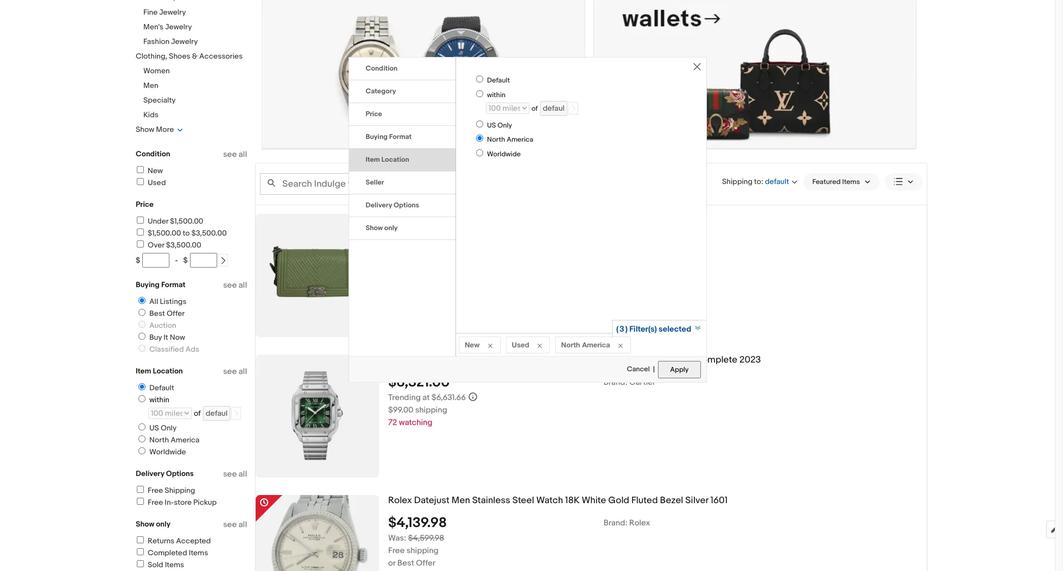 Task type: locate. For each thing, give the bounding box(es) containing it.
jewelry up the fashion jewelry link
[[165, 22, 192, 32]]

$3,500.00 down to
[[166, 241, 201, 250]]

steel left roman
[[570, 355, 591, 365]]

1 see from the top
[[223, 149, 237, 160]]

of
[[532, 104, 538, 113], [194, 409, 201, 418]]

US Only radio
[[139, 424, 146, 431]]

$ right -
[[183, 256, 188, 265]]

shipping down trending at $6,631.66
[[415, 405, 447, 415]]

jewelry up men's jewelry link
[[159, 8, 186, 17]]

0 horizontal spatial condition
[[136, 149, 170, 159]]

None text field
[[594, 0, 916, 149]]

us only up 'north america' "link"
[[149, 424, 177, 433]]

3 see all from the top
[[223, 367, 247, 377]]

5 see all button from the top
[[223, 520, 247, 530]]

america
[[507, 135, 534, 144], [582, 341, 610, 349], [171, 436, 200, 445]]

0 horizontal spatial steel
[[513, 495, 534, 506]]

1 vertical spatial $1,500.00
[[148, 229, 181, 238]]

default
[[487, 76, 510, 85], [149, 384, 174, 393]]

show up returns accepted checkbox
[[136, 520, 154, 529]]

show down the kids "link" at the top of the page
[[136, 125, 154, 134]]

$ for the minimum value text field in the top left of the page
[[136, 256, 140, 265]]

4 see all button from the top
[[223, 469, 247, 480]]

men
[[143, 81, 158, 90], [452, 495, 470, 506]]

price
[[366, 110, 382, 119], [136, 200, 154, 209]]

all listings
[[149, 297, 187, 306]]

0 vertical spatial buying
[[366, 133, 388, 141]]

condition
[[366, 64, 398, 73], [136, 149, 170, 159]]

flap
[[584, 214, 601, 225]]

see all for returns accepted
[[223, 520, 247, 530]]

0 vertical spatial item
[[366, 155, 380, 164]]

offer down $4,599.98
[[416, 558, 436, 569]]

options up chanel
[[394, 201, 419, 210]]

buying up all listings option
[[136, 280, 160, 290]]

men down women
[[143, 81, 158, 90]]

medium left 'boy'
[[529, 214, 564, 225]]

item
[[366, 155, 380, 164], [136, 367, 151, 376]]

brand: rolex was: $4,599.98 free shipping or best offer
[[388, 518, 650, 569]]

0 vertical spatial used
[[148, 178, 166, 187]]

kids
[[143, 110, 159, 120]]

Default radio
[[476, 76, 483, 83], [139, 384, 146, 391]]

north
[[487, 135, 505, 144], [562, 341, 581, 349], [149, 436, 169, 445]]

$1,500.00 to $3,500.00 checkbox
[[137, 229, 144, 236]]

price inside tab list
[[366, 110, 382, 119]]

only for us only option
[[161, 424, 177, 433]]

18k
[[565, 495, 580, 506]]

location up default link
[[153, 367, 183, 376]]

Free Shipping checkbox
[[137, 486, 144, 493]]

show inside tab list
[[366, 224, 383, 233]]

1 horizontal spatial only
[[498, 121, 512, 130]]

item location up default link
[[136, 367, 183, 376]]

$
[[136, 256, 140, 265], [183, 256, 188, 265]]

1 horizontal spatial condition
[[366, 64, 398, 73]]

condition inside tab list
[[366, 64, 398, 73]]

shipping
[[415, 405, 447, 415], [407, 546, 439, 556]]

under $1,500.00
[[148, 217, 204, 226]]

options inside tab list
[[394, 201, 419, 210]]

0 vertical spatial medium
[[529, 214, 564, 225]]

location up seller
[[382, 155, 409, 164]]

2023
[[740, 355, 761, 365]]

1 vertical spatial buying
[[136, 280, 160, 290]]

chevron
[[457, 214, 493, 225]]

buying format up all listings link
[[136, 280, 186, 290]]

worldwide down 'north america' "link"
[[149, 448, 186, 457]]

cartier up "$6,321.00"
[[388, 355, 418, 365]]

show more
[[136, 125, 174, 134]]

specialty link
[[143, 96, 176, 105]]

$ down over $3,500.00 option
[[136, 256, 140, 265]]

clothing, shoes & accessories link
[[136, 52, 243, 61]]

only up 'north america' "link"
[[161, 424, 177, 433]]

0 vertical spatial options
[[394, 201, 419, 210]]

store
[[174, 498, 192, 507]]

1 horizontal spatial rolex
[[630, 518, 650, 528]]

brand: down roman
[[604, 377, 628, 388]]

1 horizontal spatial item
[[366, 155, 380, 164]]

free inside brand: rolex was: $4,599.98 free shipping or best offer
[[388, 546, 405, 556]]

fine jewelry men's jewelry fashion jewelry
[[143, 8, 198, 46]]

-
[[175, 256, 178, 265]]

show only up the returns
[[136, 520, 171, 529]]

1 horizontal spatial buying format
[[366, 133, 412, 141]]

only up $5,999.00
[[385, 224, 398, 233]]

0 vertical spatial shipping
[[415, 405, 447, 415]]

1 horizontal spatial america
[[507, 135, 534, 144]]

2 see all from the top
[[223, 280, 247, 291]]

jewelry up clothing, shoes & accessories link
[[171, 37, 198, 46]]

1 vertical spatial cartier
[[630, 377, 656, 388]]

0 horizontal spatial us only
[[149, 424, 177, 433]]

cartier down the cancel
[[630, 377, 656, 388]]

$1,500.00 up over $3,500.00 link in the left of the page
[[148, 229, 181, 238]]

Returns Accepted checkbox
[[137, 537, 144, 544]]

1 see all button from the top
[[223, 149, 247, 160]]

0 vertical spatial free
[[148, 486, 163, 495]]

1 vertical spatial buying format
[[136, 280, 186, 290]]

rolex up $4,139.98
[[388, 495, 412, 506]]

delivery options
[[366, 201, 419, 210], [136, 469, 194, 479]]

1 vertical spatial worldwide
[[149, 448, 186, 457]]

all
[[149, 297, 158, 306]]

free down was:
[[388, 546, 405, 556]]

show left chanel
[[366, 224, 383, 233]]

0 vertical spatial delivery options
[[366, 201, 419, 210]]

within right within option
[[487, 90, 506, 99]]

medium right santos
[[451, 355, 486, 365]]

None text field
[[262, 0, 584, 149]]

green left dial
[[625, 355, 652, 365]]

over
[[148, 241, 164, 250]]

$3,500.00 right to
[[192, 229, 227, 238]]

5 all from the top
[[239, 520, 247, 530]]

0 vertical spatial $1,500.00
[[170, 217, 204, 226]]

0 horizontal spatial delivery options
[[136, 469, 194, 479]]

all for default
[[239, 367, 247, 377]]

format up listings
[[161, 280, 186, 290]]

options up shipping
[[166, 469, 194, 479]]

north america radio down us only option
[[139, 436, 146, 443]]

1 vertical spatial medium
[[451, 355, 486, 365]]

rolex down 'fluted'
[[630, 518, 650, 528]]

35.1mm
[[488, 355, 519, 365]]

Classified Ads radio
[[139, 345, 146, 352]]

1 vertical spatial green
[[625, 355, 652, 365]]

0 vertical spatial cartier
[[388, 355, 418, 365]]

fashion
[[143, 37, 170, 46]]

2 all from the top
[[239, 280, 247, 291]]

2 vertical spatial free
[[388, 546, 405, 556]]

1 vertical spatial condition
[[136, 149, 170, 159]]

0 vertical spatial men
[[143, 81, 158, 90]]

free right free shipping checkbox
[[148, 486, 163, 495]]

1 vertical spatial best
[[398, 558, 415, 569]]

0 horizontal spatial north america radio
[[139, 436, 146, 443]]

used down new 'link'
[[148, 178, 166, 187]]

0 horizontal spatial new
[[148, 166, 163, 175]]

items down accepted
[[189, 549, 208, 558]]

1 horizontal spatial north america
[[487, 135, 534, 144]]

0 horizontal spatial items
[[165, 561, 184, 570]]

item inside tab list
[[366, 155, 380, 164]]

Under $1,500.00 checkbox
[[137, 217, 144, 224]]

2 $ from the left
[[183, 256, 188, 265]]

show only up $5,999.00
[[366, 224, 398, 233]]

it
[[164, 333, 168, 342]]

us only right us only radio at left top
[[487, 121, 512, 130]]

show more button
[[136, 125, 183, 134]]

$1,500.00 up to
[[170, 217, 204, 226]]

0 horizontal spatial price
[[136, 200, 154, 209]]

at
[[423, 393, 430, 403]]

rolex inside brand: rolex was: $4,599.98 free shipping or best offer
[[630, 518, 650, 528]]

1 horizontal spatial only
[[385, 224, 398, 233]]

see all for free shipping
[[223, 469, 247, 480]]

default text field
[[203, 406, 230, 421]]

default radio up within option
[[476, 76, 483, 83]]

all for new
[[239, 149, 247, 160]]

condition up category
[[366, 64, 398, 73]]

Apply submit
[[659, 361, 701, 379]]

0 horizontal spatial offer
[[167, 309, 185, 318]]

Buy It Now radio
[[139, 333, 146, 340]]

see all button
[[223, 149, 247, 160], [223, 280, 247, 291], [223, 367, 247, 377], [223, 469, 247, 480], [223, 520, 247, 530]]

2 see from the top
[[223, 280, 237, 291]]

white
[[582, 495, 607, 506]]

to
[[183, 229, 190, 238]]

buying format
[[366, 133, 412, 141], [136, 280, 186, 290]]

kids link
[[143, 110, 159, 120]]

buying up seller
[[366, 133, 388, 141]]

trending
[[388, 393, 421, 403]]

delivery options up chanel
[[366, 201, 419, 210]]

format
[[389, 133, 412, 141], [161, 280, 186, 290]]

0 vertical spatial america
[[507, 135, 534, 144]]

1 vertical spatial of
[[194, 409, 201, 418]]

classified ads link
[[134, 345, 201, 354]]

worldwide right worldwide radio
[[487, 150, 521, 159]]

0 vertical spatial north
[[487, 135, 505, 144]]

1 vertical spatial america
[[582, 341, 610, 349]]

0 vertical spatial location
[[382, 155, 409, 164]]

buying format down category
[[366, 133, 412, 141]]

item up seller
[[366, 155, 380, 164]]

rolex datejust men stainless steel watch 18k white gold fluted bezel silver 1601 image
[[264, 495, 371, 572]]

1 horizontal spatial medium
[[529, 214, 564, 225]]

offer down listings
[[167, 309, 185, 318]]

only up the returns
[[156, 520, 171, 529]]

us only for us only option
[[149, 424, 177, 433]]

buying format inside tab list
[[366, 133, 412, 141]]

1 vertical spatial format
[[161, 280, 186, 290]]

best up auction link
[[149, 309, 165, 318]]

0 vertical spatial rolex
[[388, 495, 412, 506]]

1 vertical spatial us only
[[149, 424, 177, 433]]

stainless
[[472, 495, 511, 506]]

us only link
[[134, 424, 179, 433]]

Worldwide radio
[[139, 448, 146, 455]]

4 all from the top
[[239, 469, 247, 480]]

tab list
[[349, 58, 456, 240]]

3 all from the top
[[239, 367, 247, 377]]

delivery
[[366, 201, 392, 210], [136, 469, 164, 479]]

north america for the north america radio to the right
[[487, 135, 534, 144]]

of left default text box
[[532, 104, 538, 113]]

used up 35.1mm
[[512, 341, 529, 349]]

condition up new 'link'
[[136, 149, 170, 159]]

free left 'in-'
[[148, 498, 163, 507]]

men right datejust
[[452, 495, 470, 506]]

0 horizontal spatial north america
[[149, 436, 200, 445]]

1 horizontal spatial options
[[394, 201, 419, 210]]

0 vertical spatial only
[[498, 121, 512, 130]]

0 vertical spatial north america
[[487, 135, 534, 144]]

1 vertical spatial only
[[161, 424, 177, 433]]

0 horizontal spatial buying format
[[136, 280, 186, 290]]

north america for the north america radio within the 'north america' "link"
[[149, 436, 200, 445]]

0 vertical spatial of
[[532, 104, 538, 113]]

1 horizontal spatial best
[[398, 558, 415, 569]]

0 vertical spatial default
[[487, 76, 510, 85]]

us right us only radio at left top
[[487, 121, 496, 130]]

5 see from the top
[[223, 520, 237, 530]]

$1,500.00 to $3,500.00
[[148, 229, 227, 238]]

0 horizontal spatial medium
[[451, 355, 486, 365]]

in-
[[165, 498, 174, 507]]

brand: inside brand: rolex was: $4,599.98 free shipping or best offer
[[604, 518, 628, 528]]

0 horizontal spatial america
[[171, 436, 200, 445]]

item location
[[366, 155, 409, 164], [136, 367, 183, 376]]

north america radio down us only radio at left top
[[476, 135, 483, 142]]

see for free shipping
[[223, 469, 237, 480]]

Completed Items checkbox
[[137, 549, 144, 556]]

within for within radio
[[149, 396, 170, 405]]

delivery down seller
[[366, 201, 392, 210]]

1 horizontal spatial default radio
[[476, 76, 483, 83]]

1 horizontal spatial location
[[382, 155, 409, 164]]

1 horizontal spatial $
[[183, 256, 188, 265]]

items for sold items
[[165, 561, 184, 570]]

1 horizontal spatial show only
[[366, 224, 398, 233]]

free
[[148, 486, 163, 495], [148, 498, 163, 507], [388, 546, 405, 556]]

close image
[[694, 63, 701, 71]]

0 horizontal spatial men
[[143, 81, 158, 90]]

0 horizontal spatial default radio
[[139, 384, 146, 391]]

1 $ from the left
[[136, 256, 140, 265]]

buying
[[366, 133, 388, 141], [136, 280, 160, 290]]

0 vertical spatial delivery
[[366, 201, 392, 210]]

steel left watch
[[513, 495, 534, 506]]

completed items
[[148, 549, 208, 558]]

of left default text field
[[194, 409, 201, 418]]

us for us only option
[[149, 424, 159, 433]]

0 vertical spatial us only
[[487, 121, 512, 130]]

$1,500.00 to $3,500.00 link
[[135, 229, 227, 238]]

see for default
[[223, 367, 237, 377]]

0 vertical spatial new
[[148, 166, 163, 175]]

see all
[[223, 149, 247, 160], [223, 280, 247, 291], [223, 367, 247, 377], [223, 469, 247, 480], [223, 520, 247, 530]]

0 horizontal spatial only
[[156, 520, 171, 529]]

only for us only radio at left top
[[498, 121, 512, 130]]

us right us only option
[[149, 424, 159, 433]]

item location up seller
[[366, 155, 409, 164]]

item up default link
[[136, 367, 151, 376]]

0 horizontal spatial only
[[161, 424, 177, 433]]

more
[[156, 125, 174, 134]]

4 see from the top
[[223, 469, 237, 480]]

rolex inside rolex datejust men stainless steel watch 18k white gold fluted bezel silver 1601 link
[[388, 495, 412, 506]]

format down category
[[389, 133, 412, 141]]

over $3,500.00
[[148, 241, 201, 250]]

within radio
[[476, 90, 483, 97]]

default for default radio to the bottom
[[149, 384, 174, 393]]

best
[[149, 309, 165, 318], [398, 558, 415, 569]]

1 vertical spatial delivery
[[136, 469, 164, 479]]

only right us only radio at left top
[[498, 121, 512, 130]]

see for new
[[223, 149, 237, 160]]

shipping down $4,599.98
[[407, 546, 439, 556]]

within
[[487, 90, 506, 99], [149, 396, 170, 405]]

free in-store pickup link
[[135, 498, 217, 507]]

1 vertical spatial rolex
[[630, 518, 650, 528]]

cartier inside cartier santos medium 35.1mm wssa0061 steel roman green dial new/complete 2023 link
[[388, 355, 418, 365]]

0 horizontal spatial buying
[[136, 280, 160, 290]]

used link
[[135, 178, 166, 187]]

2 brand: from the top
[[604, 518, 628, 528]]

0 horizontal spatial format
[[161, 280, 186, 290]]

within down default link
[[149, 396, 170, 405]]

show only
[[366, 224, 398, 233], [136, 520, 171, 529]]

1 horizontal spatial steel
[[570, 355, 591, 365]]

4 see all from the top
[[223, 469, 247, 480]]

1 horizontal spatial offer
[[416, 558, 436, 569]]

north america
[[487, 135, 534, 144], [562, 341, 610, 349], [149, 436, 200, 445]]

green inside "link"
[[627, 214, 653, 225]]

3 see all button from the top
[[223, 367, 247, 377]]

delivery up free shipping checkbox
[[136, 469, 164, 479]]

all for all listings
[[239, 280, 247, 291]]

fashion jewelry link
[[143, 37, 198, 46]]

All Listings radio
[[139, 297, 146, 304]]

5 see all from the top
[[223, 520, 247, 530]]

1 vertical spatial north
[[562, 341, 581, 349]]

1 vertical spatial $3,500.00
[[166, 241, 201, 250]]

specialty
[[143, 96, 176, 105]]

2 see all button from the top
[[223, 280, 247, 291]]

1 vertical spatial items
[[165, 561, 184, 570]]

2 horizontal spatial north
[[562, 341, 581, 349]]

1 vertical spatial men
[[452, 495, 470, 506]]

( 3 ) filter(s) selected
[[617, 324, 692, 335]]

1 horizontal spatial price
[[366, 110, 382, 119]]

$99.00 shipping 72 watching
[[388, 405, 447, 428]]

1 horizontal spatial us only
[[487, 121, 512, 130]]

brand: cartier
[[604, 377, 656, 388]]

see for all listings
[[223, 280, 237, 291]]

1 see all from the top
[[223, 149, 247, 160]]

price up under $1,500.00 option on the left top
[[136, 200, 154, 209]]

0 vertical spatial us
[[487, 121, 496, 130]]

&
[[192, 52, 198, 61]]

default radio up within radio
[[139, 384, 146, 391]]

us
[[487, 121, 496, 130], [149, 424, 159, 433]]

men's jewelry link
[[143, 22, 192, 32]]

used
[[148, 178, 166, 187], [512, 341, 529, 349]]

brand: for rolex
[[604, 518, 628, 528]]

North America radio
[[476, 135, 483, 142], [139, 436, 146, 443]]

best right the or
[[398, 558, 415, 569]]

green left bag
[[627, 214, 653, 225]]

3 see from the top
[[223, 367, 237, 377]]

1 brand: from the top
[[604, 377, 628, 388]]

all
[[239, 149, 247, 160], [239, 280, 247, 291], [239, 367, 247, 377], [239, 469, 247, 480], [239, 520, 247, 530]]

1 vertical spatial north america radio
[[139, 436, 146, 443]]

brand: down gold
[[604, 518, 628, 528]]

items
[[189, 549, 208, 558], [165, 561, 184, 570]]

location
[[382, 155, 409, 164], [153, 367, 183, 376]]

women
[[143, 66, 170, 76]]

see all button for all listings
[[223, 280, 247, 291]]

was:
[[388, 533, 407, 544]]

delivery options up free shipping 'link'
[[136, 469, 194, 479]]

0 vertical spatial within
[[487, 90, 506, 99]]

only
[[498, 121, 512, 130], [161, 424, 177, 433]]

0 vertical spatial item location
[[366, 155, 409, 164]]

0 vertical spatial brand:
[[604, 377, 628, 388]]

$3,500.00
[[192, 229, 227, 238], [166, 241, 201, 250]]

rolex datejust men stainless steel watch 18k white gold fluted bezel silver 1601
[[388, 495, 728, 506]]

within for within option
[[487, 90, 506, 99]]

watch
[[537, 495, 563, 506]]

0 horizontal spatial cartier
[[388, 355, 418, 365]]

0 horizontal spatial within
[[149, 396, 170, 405]]

1 vertical spatial offer
[[416, 558, 436, 569]]

accessories
[[199, 52, 243, 61]]

price down category
[[366, 110, 382, 119]]

1 all from the top
[[239, 149, 247, 160]]

shipping inside brand: rolex was: $4,599.98 free shipping or best offer
[[407, 546, 439, 556]]

0 horizontal spatial rolex
[[388, 495, 412, 506]]

items down completed items link
[[165, 561, 184, 570]]



Task type: describe. For each thing, give the bounding box(es) containing it.
buy it now
[[149, 333, 185, 342]]

shipping inside $99.00 shipping 72 watching
[[415, 405, 447, 415]]

calfskin
[[420, 214, 455, 225]]

all listings link
[[134, 297, 189, 306]]

completed
[[148, 549, 187, 558]]

1 vertical spatial steel
[[513, 495, 534, 506]]

new/complete
[[672, 355, 738, 365]]

men inside clothing, shoes & accessories women men specialty kids
[[143, 81, 158, 90]]

default for top default radio
[[487, 76, 510, 85]]

Over $3,500.00 checkbox
[[137, 241, 144, 248]]

offer inside brand: rolex was: $4,599.98 free shipping or best offer
[[416, 558, 436, 569]]

free shipping link
[[135, 486, 195, 495]]

Best Offer radio
[[139, 309, 146, 316]]

north america radio inside 'north america' "link"
[[139, 436, 146, 443]]

0 horizontal spatial location
[[153, 367, 183, 376]]

0 horizontal spatial of
[[194, 409, 201, 418]]

only inside tab list
[[385, 224, 398, 233]]

brand: for cartier
[[604, 377, 628, 388]]

show only inside tab list
[[366, 224, 398, 233]]

1 vertical spatial default radio
[[139, 384, 146, 391]]

rolex datejust men stainless steel watch 18k white gold fluted bezel silver 1601 link
[[388, 495, 927, 507]]

72
[[388, 418, 397, 428]]

chanel calfskin chevron quilted medium boy flap light green bag link
[[388, 214, 927, 225]]

pickup
[[193, 498, 217, 507]]

fine
[[143, 8, 158, 17]]

or
[[388, 558, 396, 569]]

Free In-store Pickup checkbox
[[137, 498, 144, 505]]

see all for default
[[223, 367, 247, 377]]

sold items
[[148, 561, 184, 570]]

free for free shipping
[[148, 486, 163, 495]]

free for free in-store pickup
[[148, 498, 163, 507]]

$4,599.98
[[408, 533, 444, 544]]

1601
[[711, 495, 728, 506]]

0 horizontal spatial north
[[149, 436, 169, 445]]

1 horizontal spatial cartier
[[630, 377, 656, 388]]

auction
[[149, 321, 176, 330]]

worldwide link
[[134, 448, 188, 457]]

1 vertical spatial jewelry
[[165, 22, 192, 32]]

1 horizontal spatial of
[[532, 104, 538, 113]]

women link
[[143, 66, 170, 76]]

tab list containing condition
[[349, 58, 456, 240]]

men link
[[143, 81, 158, 90]]

$6,631.66
[[432, 393, 466, 403]]

buy it now link
[[134, 333, 187, 342]]

best offer
[[149, 309, 185, 318]]

US Only radio
[[476, 121, 483, 128]]

dial
[[654, 355, 670, 365]]

worldwide for worldwide option
[[149, 448, 186, 457]]

shoes
[[169, 52, 191, 61]]

chanel
[[388, 214, 418, 225]]

1 vertical spatial delivery options
[[136, 469, 194, 479]]

silver
[[686, 495, 709, 506]]

watching
[[399, 418, 433, 428]]

all for returns accepted
[[239, 520, 247, 530]]

see all button for default
[[223, 367, 247, 377]]

default link
[[134, 384, 176, 393]]

sold
[[148, 561, 163, 570]]

bag
[[655, 214, 672, 225]]

quilted
[[495, 214, 527, 225]]

see all button for new
[[223, 149, 247, 160]]

chanel calfskin chevron quilted medium boy flap light green bag image
[[256, 214, 379, 337]]

1 horizontal spatial men
[[452, 495, 470, 506]]

auction link
[[134, 321, 178, 330]]

New checkbox
[[137, 166, 144, 173]]

default text field
[[540, 101, 568, 115]]

Auction radio
[[139, 321, 146, 328]]

handbags image
[[594, 0, 916, 148]]

Used checkbox
[[137, 178, 144, 185]]

returns accepted
[[148, 537, 211, 546]]

2 vertical spatial show
[[136, 520, 154, 529]]

1 vertical spatial new
[[465, 341, 480, 349]]

free shipping
[[148, 486, 195, 495]]

worldwide for worldwide radio
[[487, 150, 521, 159]]

see all for new
[[223, 149, 247, 160]]

roman
[[593, 355, 623, 365]]

$99.00
[[388, 405, 414, 415]]

under $1,500.00 link
[[135, 217, 204, 226]]

us for us only radio at left top
[[487, 121, 496, 130]]

returns accepted link
[[135, 537, 211, 546]]

medium inside "link"
[[529, 214, 564, 225]]

delivery inside tab list
[[366, 201, 392, 210]]

$ for 'maximum value' text box
[[183, 256, 188, 265]]

items for completed items
[[189, 549, 208, 558]]

completed items link
[[135, 549, 208, 558]]

see all for all listings
[[223, 280, 247, 291]]

Maximum Value text field
[[190, 253, 217, 268]]

over $3,500.00 link
[[135, 241, 201, 250]]

$5,999.00
[[388, 233, 452, 250]]

classified ads
[[149, 345, 199, 354]]

0 horizontal spatial delivery
[[136, 469, 164, 479]]

chanel calfskin chevron quilted medium boy flap light green bag
[[388, 214, 672, 225]]

cancel
[[627, 365, 650, 374]]

filter(s)
[[630, 324, 657, 335]]

watches image
[[262, 0, 584, 148]]

returns
[[148, 537, 174, 546]]

light
[[603, 214, 624, 225]]

1 vertical spatial show only
[[136, 520, 171, 529]]

location inside tab list
[[382, 155, 409, 164]]

Minimum Value text field
[[142, 253, 170, 268]]

0 vertical spatial best
[[149, 309, 165, 318]]

$4,139.98
[[388, 515, 447, 532]]

category
[[366, 87, 396, 96]]

$6,321.00
[[388, 374, 450, 391]]

best inside brand: rolex was: $4,599.98 free shipping or best offer
[[398, 558, 415, 569]]

0 horizontal spatial item location
[[136, 367, 183, 376]]

0 vertical spatial show
[[136, 125, 154, 134]]

2 vertical spatial jewelry
[[171, 37, 198, 46]]

2 horizontal spatial north america
[[562, 341, 610, 349]]

2 horizontal spatial america
[[582, 341, 610, 349]]

0 horizontal spatial item
[[136, 367, 151, 376]]

1 vertical spatial used
[[512, 341, 529, 349]]

all for free shipping
[[239, 469, 247, 480]]

(
[[617, 324, 619, 335]]

)
[[626, 324, 628, 335]]

boy
[[566, 214, 582, 225]]

santos
[[420, 355, 449, 365]]

trending at $6,631.66
[[388, 393, 466, 403]]

clothing, shoes & accessories women men specialty kids
[[136, 52, 243, 120]]

go image
[[232, 410, 240, 418]]

see for returns accepted
[[223, 520, 237, 530]]

best offer link
[[134, 309, 187, 318]]

cancel button
[[627, 361, 651, 379]]

gold
[[609, 495, 630, 506]]

buy
[[149, 333, 162, 342]]

1 horizontal spatial delivery options
[[366, 201, 419, 210]]

Worldwide radio
[[476, 149, 483, 156]]

listings
[[160, 297, 187, 306]]

ads
[[186, 345, 199, 354]]

wssa0061
[[522, 355, 567, 365]]

cartier santos medium 35.1mm wssa0061 steel roman green dial new/complete 2023 image
[[256, 370, 379, 462]]

buying inside tab list
[[366, 133, 388, 141]]

cartier santos medium 35.1mm wssa0061 steel roman green dial new/complete 2023
[[388, 355, 761, 365]]

datejust
[[414, 495, 450, 506]]

north america link
[[134, 436, 202, 445]]

0 vertical spatial jewelry
[[159, 8, 186, 17]]

see all button for free shipping
[[223, 469, 247, 480]]

1 horizontal spatial north
[[487, 135, 505, 144]]

Sold Items checkbox
[[137, 561, 144, 568]]

within radio
[[139, 396, 146, 403]]

see all button for returns accepted
[[223, 520, 247, 530]]

1 horizontal spatial north america radio
[[476, 135, 483, 142]]

submit price range image
[[219, 257, 227, 265]]

free in-store pickup
[[148, 498, 217, 507]]

us only for us only radio at left top
[[487, 121, 512, 130]]

0 horizontal spatial options
[[166, 469, 194, 479]]

0 vertical spatial default radio
[[476, 76, 483, 83]]

0 vertical spatial $3,500.00
[[192, 229, 227, 238]]

1 horizontal spatial format
[[389, 133, 412, 141]]

3
[[620, 324, 625, 335]]



Task type: vqa. For each thing, say whether or not it's contained in the screenshot.
the bottom Buying Format
yes



